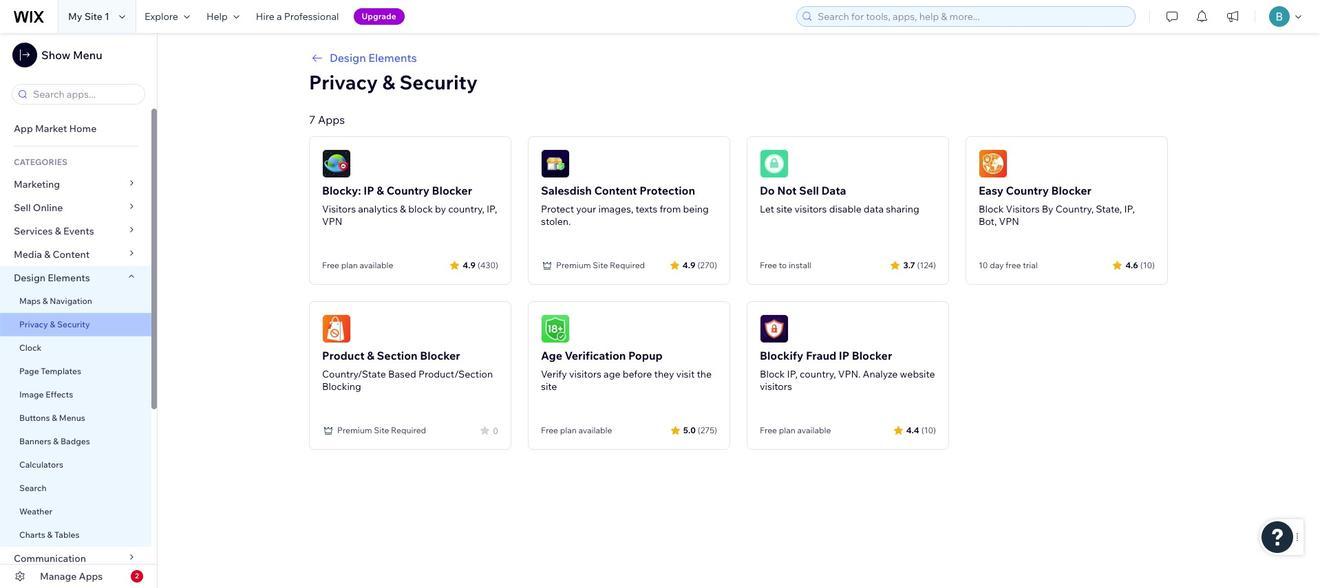 Task type: vqa. For each thing, say whether or not it's contained in the screenshot.
SEO to the top
no



Task type: locate. For each thing, give the bounding box(es) containing it.
badges
[[61, 437, 90, 447]]

vpn down 'blocky:' in the left of the page
[[322, 216, 342, 228]]

1 4.9 from the left
[[463, 260, 476, 270]]

1 horizontal spatial site
[[777, 203, 793, 216]]

1 vertical spatial design
[[14, 272, 46, 284]]

1 horizontal spatial security
[[400, 70, 478, 94]]

1 horizontal spatial sell
[[800, 184, 819, 198]]

available down blockify fraud ip blocker block ip, country, vpn. analyze website visitors
[[798, 426, 831, 436]]

0 horizontal spatial security
[[57, 320, 90, 330]]

& right media
[[44, 249, 51, 261]]

1 horizontal spatial free plan available
[[541, 426, 612, 436]]

ip inside blockify fraud ip blocker block ip, country, vpn. analyze website visitors
[[839, 349, 850, 363]]

1 horizontal spatial ip,
[[787, 368, 798, 381]]

site right "let"
[[777, 203, 793, 216]]

& down upgrade button
[[382, 70, 395, 94]]

blocker up product/section
[[420, 349, 461, 363]]

design down upgrade button
[[330, 51, 366, 65]]

0 vertical spatial privacy
[[309, 70, 378, 94]]

0 vertical spatial ip
[[364, 184, 374, 198]]

sell right 'not'
[[800, 184, 819, 198]]

blocky:
[[322, 184, 361, 198]]

ip, right 'state,'
[[1125, 203, 1135, 216]]

content up images,
[[595, 184, 637, 198]]

blocker up analyze
[[852, 349, 893, 363]]

design elements down upgrade button
[[330, 51, 417, 65]]

0 vertical spatial (10)
[[1141, 260, 1156, 270]]

block
[[979, 203, 1004, 216], [760, 368, 785, 381]]

sell online
[[14, 202, 63, 214]]

block down the easy
[[979, 203, 1004, 216]]

visitors inside blockify fraud ip blocker block ip, country, vpn. analyze website visitors
[[760, 381, 793, 393]]

country, inside blocky: ip & country blocker visitors analytics & block by country, ip, vpn
[[449, 203, 485, 216]]

1 vertical spatial apps
[[79, 571, 103, 583]]

0 horizontal spatial design
[[14, 272, 46, 284]]

professional
[[284, 10, 339, 23]]

apps for manage apps
[[79, 571, 103, 583]]

events
[[63, 225, 94, 238]]

vpn.
[[839, 368, 861, 381]]

easy country blocker logo image
[[979, 149, 1008, 178]]

1 horizontal spatial site
[[374, 426, 389, 436]]

0 vertical spatial design
[[330, 51, 366, 65]]

analytics
[[358, 203, 398, 216]]

elements up "navigation"
[[48, 272, 90, 284]]

free up product & section blocker logo
[[322, 260, 339, 271]]

do not sell data let site visitors disable data sharing
[[760, 184, 920, 216]]

0 vertical spatial sell
[[800, 184, 819, 198]]

0 horizontal spatial premium
[[337, 426, 372, 436]]

services & events link
[[0, 220, 151, 243]]

1 horizontal spatial ip
[[839, 349, 850, 363]]

apps right manage
[[79, 571, 103, 583]]

1 horizontal spatial privacy
[[309, 70, 378, 94]]

disable
[[830, 203, 862, 216]]

1 horizontal spatial visitors
[[1006, 203, 1040, 216]]

(124)
[[918, 260, 937, 270]]

ip inside blocky: ip & country blocker visitors analytics & block by country, ip, vpn
[[364, 184, 374, 198]]

ip, right by
[[487, 203, 497, 216]]

plan for blockify
[[779, 426, 796, 436]]

visitors inside age verification popup verify visitors age before they visit the site
[[570, 368, 602, 381]]

templates
[[41, 366, 81, 377]]

1 country from the left
[[387, 184, 430, 198]]

buttons
[[19, 413, 50, 424]]

1 vertical spatial privacy
[[19, 320, 48, 330]]

show
[[41, 48, 70, 62]]

required
[[610, 260, 645, 271], [391, 426, 426, 436]]

10 day free trial
[[979, 260, 1038, 271]]

0 horizontal spatial plan
[[341, 260, 358, 271]]

0 vertical spatial country,
[[449, 203, 485, 216]]

0 vertical spatial premium
[[556, 260, 591, 271]]

2 4.9 from the left
[[683, 260, 696, 270]]

privacy & security down upgrade button
[[309, 70, 478, 94]]

3.7
[[904, 260, 916, 270]]

easy
[[979, 184, 1004, 198]]

0 horizontal spatial block
[[760, 368, 785, 381]]

charts & tables link
[[0, 524, 151, 547]]

visitors down the verification
[[570, 368, 602, 381]]

7 apps
[[309, 113, 345, 127]]

1 horizontal spatial country,
[[800, 368, 836, 381]]

blocker up country,
[[1052, 184, 1092, 198]]

app market home
[[14, 123, 97, 135]]

0 vertical spatial privacy & security
[[309, 70, 478, 94]]

ip, inside blocky: ip & country blocker visitors analytics & block by country, ip, vpn
[[487, 203, 497, 216]]

show menu button
[[12, 43, 102, 67]]

2 horizontal spatial visitors
[[795, 203, 827, 216]]

site down "based"
[[374, 426, 389, 436]]

privacy & security down maps & navigation on the left
[[19, 320, 90, 330]]

0 horizontal spatial premium site required
[[337, 426, 426, 436]]

1 horizontal spatial (10)
[[1141, 260, 1156, 270]]

premium site required for protect
[[556, 260, 645, 271]]

free for blocky:
[[322, 260, 339, 271]]

2 horizontal spatial ip,
[[1125, 203, 1135, 216]]

ip, inside blockify fraud ip blocker block ip, country, vpn. analyze website visitors
[[787, 368, 798, 381]]

1 horizontal spatial privacy & security
[[309, 70, 478, 94]]

0 horizontal spatial available
[[360, 260, 393, 271]]

& left tables
[[47, 530, 53, 541]]

1 horizontal spatial 4.9
[[683, 260, 696, 270]]

1 horizontal spatial plan
[[560, 426, 577, 436]]

required down images,
[[610, 260, 645, 271]]

communication link
[[0, 547, 151, 571]]

help
[[207, 10, 228, 23]]

menu
[[73, 48, 102, 62]]

ip up analytics
[[364, 184, 374, 198]]

4.9 left (270)
[[683, 260, 696, 270]]

0 horizontal spatial privacy & security
[[19, 320, 90, 330]]

site left 1
[[84, 10, 103, 23]]

image effects link
[[0, 384, 151, 407]]

1 vertical spatial country,
[[800, 368, 836, 381]]

online
[[33, 202, 63, 214]]

0 horizontal spatial site
[[541, 381, 557, 393]]

premium down blocking
[[337, 426, 372, 436]]

country,
[[1056, 203, 1094, 216]]

0 horizontal spatial ip
[[364, 184, 374, 198]]

1 horizontal spatial design elements link
[[309, 50, 1169, 66]]

&
[[382, 70, 395, 94], [377, 184, 384, 198], [400, 203, 406, 216], [55, 225, 61, 238], [44, 249, 51, 261], [43, 296, 48, 306], [50, 320, 55, 330], [367, 349, 375, 363], [52, 413, 57, 424], [53, 437, 59, 447], [47, 530, 53, 541]]

required for protection
[[610, 260, 645, 271]]

0 vertical spatial content
[[595, 184, 637, 198]]

2 horizontal spatial free plan available
[[760, 426, 831, 436]]

premium site required down blocking
[[337, 426, 426, 436]]

1 horizontal spatial block
[[979, 203, 1004, 216]]

privacy up the 7 apps
[[309, 70, 378, 94]]

country up block
[[387, 184, 430, 198]]

1 vertical spatial design elements
[[14, 272, 90, 284]]

premium site required down 'your'
[[556, 260, 645, 271]]

content down services & events link on the top of the page
[[53, 249, 90, 261]]

premium for salesdish
[[556, 260, 591, 271]]

0 horizontal spatial sell
[[14, 202, 31, 214]]

age verification popup logo image
[[541, 315, 570, 344]]

1 horizontal spatial required
[[610, 260, 645, 271]]

0 horizontal spatial country,
[[449, 203, 485, 216]]

required for section
[[391, 426, 426, 436]]

1 vertical spatial premium
[[337, 426, 372, 436]]

trial
[[1023, 260, 1038, 271]]

free for blockify
[[760, 426, 777, 436]]

design elements up maps & navigation on the left
[[14, 272, 90, 284]]

0 horizontal spatial visitors
[[322, 203, 356, 216]]

0 vertical spatial site
[[84, 10, 103, 23]]

apps right the 7
[[318, 113, 345, 127]]

0 horizontal spatial free plan available
[[322, 260, 393, 271]]

clock link
[[0, 337, 151, 360]]

visitors down blockify
[[760, 381, 793, 393]]

free to install
[[760, 260, 812, 271]]

country, right by
[[449, 203, 485, 216]]

free left to
[[760, 260, 777, 271]]

2 visitors from the left
[[1006, 203, 1040, 216]]

0 horizontal spatial privacy
[[19, 320, 48, 330]]

required down "based"
[[391, 426, 426, 436]]

1 horizontal spatial vpn
[[1000, 216, 1020, 228]]

0 vertical spatial premium site required
[[556, 260, 645, 271]]

& up the country/state
[[367, 349, 375, 363]]

country up the by
[[1006, 184, 1049, 198]]

design elements
[[330, 51, 417, 65], [14, 272, 90, 284]]

0 vertical spatial required
[[610, 260, 645, 271]]

& right maps
[[43, 296, 48, 306]]

1 vpn from the left
[[322, 216, 342, 228]]

1 vertical spatial privacy & security
[[19, 320, 90, 330]]

(10) right 4.4
[[922, 425, 937, 436]]

(10) right 4.6
[[1141, 260, 1156, 270]]

country, down fraud
[[800, 368, 836, 381]]

free right 0
[[541, 426, 558, 436]]

vpn inside easy country blocker block visitors by country, state, ip, bot, vpn
[[1000, 216, 1020, 228]]

blocker inside product & section blocker country/state based product/section blocking
[[420, 349, 461, 363]]

0 horizontal spatial content
[[53, 249, 90, 261]]

blocker inside easy country blocker block visitors by country, state, ip, bot, vpn
[[1052, 184, 1092, 198]]

content inside sidebar element
[[53, 249, 90, 261]]

4.9 left (430) at left
[[463, 260, 476, 270]]

Search for tools, apps, help & more... field
[[814, 7, 1131, 26]]

1
[[105, 10, 109, 23]]

design up maps
[[14, 272, 46, 284]]

1 horizontal spatial apps
[[318, 113, 345, 127]]

visitors down 'blocky:' in the left of the page
[[322, 203, 356, 216]]

2
[[135, 572, 139, 581]]

1 vertical spatial sell
[[14, 202, 31, 214]]

visitors down data
[[795, 203, 827, 216]]

2 horizontal spatial plan
[[779, 426, 796, 436]]

1 vertical spatial site
[[541, 381, 557, 393]]

banners
[[19, 437, 51, 447]]

age verification popup verify visitors age before they visit the site
[[541, 349, 712, 393]]

0 horizontal spatial (10)
[[922, 425, 937, 436]]

search link
[[0, 477, 151, 501]]

0 horizontal spatial elements
[[48, 272, 90, 284]]

categories
[[14, 157, 68, 167]]

ip up vpn. at right bottom
[[839, 349, 850, 363]]

0 horizontal spatial design elements
[[14, 272, 90, 284]]

weather link
[[0, 501, 151, 524]]

1 horizontal spatial available
[[579, 426, 612, 436]]

available down age
[[579, 426, 612, 436]]

free right (275)
[[760, 426, 777, 436]]

1 vertical spatial block
[[760, 368, 785, 381]]

design elements link
[[309, 50, 1169, 66], [0, 267, 151, 290]]

site down 'your'
[[593, 260, 608, 271]]

free plan available for blocky:
[[322, 260, 393, 271]]

product & section blocker country/state based product/section blocking
[[322, 349, 493, 393]]

2 horizontal spatial site
[[593, 260, 608, 271]]

1 vertical spatial ip
[[839, 349, 850, 363]]

1 horizontal spatial country
[[1006, 184, 1049, 198]]

0 horizontal spatial apps
[[79, 571, 103, 583]]

block down blockify
[[760, 368, 785, 381]]

elements down upgrade button
[[369, 51, 417, 65]]

1 visitors from the left
[[322, 203, 356, 216]]

apps inside sidebar element
[[79, 571, 103, 583]]

1 vertical spatial design elements link
[[0, 267, 151, 290]]

1 horizontal spatial content
[[595, 184, 637, 198]]

& inside product & section blocker country/state based product/section blocking
[[367, 349, 375, 363]]

1 horizontal spatial design
[[330, 51, 366, 65]]

0 horizontal spatial 4.9
[[463, 260, 476, 270]]

verification
[[565, 349, 626, 363]]

maps & navigation link
[[0, 290, 151, 313]]

0 vertical spatial block
[[979, 203, 1004, 216]]

services
[[14, 225, 53, 238]]

premium site required for blocker
[[337, 426, 426, 436]]

1 horizontal spatial premium
[[556, 260, 591, 271]]

by
[[435, 203, 446, 216]]

1 vertical spatial site
[[593, 260, 608, 271]]

verify
[[541, 368, 567, 381]]

1 vertical spatial required
[[391, 426, 426, 436]]

search
[[19, 483, 47, 494]]

banners & badges link
[[0, 430, 151, 454]]

& left badges
[[53, 437, 59, 447]]

0 horizontal spatial ip,
[[487, 203, 497, 216]]

4.4 (10)
[[907, 425, 937, 436]]

(10) for blockify fraud ip blocker
[[922, 425, 937, 436]]

0 horizontal spatial visitors
[[570, 368, 602, 381]]

0 vertical spatial site
[[777, 203, 793, 216]]

0 horizontal spatial country
[[387, 184, 430, 198]]

blocker up by
[[432, 184, 472, 198]]

0 horizontal spatial design elements link
[[0, 267, 151, 290]]

0 vertical spatial design elements link
[[309, 50, 1169, 66]]

vpn
[[322, 216, 342, 228], [1000, 216, 1020, 228]]

design
[[330, 51, 366, 65], [14, 272, 46, 284]]

0 vertical spatial elements
[[369, 51, 417, 65]]

free plan available
[[322, 260, 393, 271], [541, 426, 612, 436], [760, 426, 831, 436]]

privacy & security inside privacy & security "link"
[[19, 320, 90, 330]]

1 vertical spatial elements
[[48, 272, 90, 284]]

effects
[[46, 390, 73, 400]]

& up analytics
[[377, 184, 384, 198]]

1 vertical spatial content
[[53, 249, 90, 261]]

market
[[35, 123, 67, 135]]

ip, down blockify
[[787, 368, 798, 381]]

0 vertical spatial apps
[[318, 113, 345, 127]]

2 horizontal spatial available
[[798, 426, 831, 436]]

vpn right bot,
[[1000, 216, 1020, 228]]

1 horizontal spatial premium site required
[[556, 260, 645, 271]]

privacy up clock
[[19, 320, 48, 330]]

ip
[[364, 184, 374, 198], [839, 349, 850, 363]]

visitors left the by
[[1006, 203, 1040, 216]]

blocker inside blocky: ip & country blocker visitors analytics & block by country, ip, vpn
[[432, 184, 472, 198]]

sell left online at top left
[[14, 202, 31, 214]]

0 horizontal spatial vpn
[[322, 216, 342, 228]]

my
[[68, 10, 82, 23]]

based
[[388, 368, 416, 381]]

sidebar element
[[0, 33, 158, 589]]

available
[[360, 260, 393, 271], [579, 426, 612, 436], [798, 426, 831, 436]]

sell inside the do not sell data let site visitors disable data sharing
[[800, 184, 819, 198]]

site down age
[[541, 381, 557, 393]]

4.6
[[1126, 260, 1139, 270]]

1 vertical spatial (10)
[[922, 425, 937, 436]]

home
[[69, 123, 97, 135]]

available down analytics
[[360, 260, 393, 271]]

sell
[[800, 184, 819, 198], [14, 202, 31, 214]]

free plan available for age
[[541, 426, 612, 436]]

2 country from the left
[[1006, 184, 1049, 198]]

1 horizontal spatial design elements
[[330, 51, 417, 65]]

2 vpn from the left
[[1000, 216, 1020, 228]]

2 vertical spatial site
[[374, 426, 389, 436]]

apps for 7 apps
[[318, 113, 345, 127]]

1 horizontal spatial visitors
[[760, 381, 793, 393]]

a
[[277, 10, 282, 23]]

premium down stolen.
[[556, 260, 591, 271]]

free for do
[[760, 260, 777, 271]]

& left menus
[[52, 413, 57, 424]]

1 vertical spatial premium site required
[[337, 426, 426, 436]]

& down maps & navigation on the left
[[50, 320, 55, 330]]

4.9
[[463, 260, 476, 270], [683, 260, 696, 270]]

do not sell data  logo image
[[760, 149, 789, 178]]

0 horizontal spatial required
[[391, 426, 426, 436]]



Task type: describe. For each thing, give the bounding box(es) containing it.
calculators link
[[0, 454, 151, 477]]

hire a professional link
[[248, 0, 347, 33]]

10
[[979, 260, 988, 271]]

5.0 (275)
[[684, 425, 718, 436]]

& left events
[[55, 225, 61, 238]]

privacy inside privacy & security "link"
[[19, 320, 48, 330]]

4.9 (430)
[[463, 260, 499, 270]]

& inside 'link'
[[47, 530, 53, 541]]

blocky: ip & country blocker logo image
[[322, 149, 351, 178]]

sell online link
[[0, 196, 151, 220]]

1 horizontal spatial elements
[[369, 51, 417, 65]]

free
[[1006, 260, 1022, 271]]

the
[[697, 368, 712, 381]]

(270)
[[698, 260, 718, 270]]

texts
[[636, 203, 658, 216]]

0
[[493, 426, 499, 436]]

ip, inside easy country blocker block visitors by country, state, ip, bot, vpn
[[1125, 203, 1135, 216]]

(10) for easy country blocker
[[1141, 260, 1156, 270]]

day
[[990, 260, 1004, 271]]

blockify fraud ip blocker block ip, country, vpn. analyze website visitors
[[760, 349, 936, 393]]

visit
[[677, 368, 695, 381]]

page templates
[[19, 366, 83, 377]]

blocker inside blockify fraud ip blocker block ip, country, vpn. analyze website visitors
[[852, 349, 893, 363]]

age
[[541, 349, 563, 363]]

protection
[[640, 184, 696, 198]]

maps
[[19, 296, 41, 306]]

image
[[19, 390, 44, 400]]

available for visitors
[[579, 426, 612, 436]]

tables
[[54, 530, 80, 541]]

0 vertical spatial security
[[400, 70, 478, 94]]

& left block
[[400, 203, 406, 216]]

elements inside sidebar element
[[48, 272, 90, 284]]

weather
[[19, 507, 52, 517]]

& inside "link"
[[50, 320, 55, 330]]

content inside salesdish content protection protect your images, texts from being stolen.
[[595, 184, 637, 198]]

help button
[[198, 0, 248, 33]]

available for block
[[798, 426, 831, 436]]

not
[[778, 184, 797, 198]]

privacy & security link
[[0, 313, 151, 337]]

blocking
[[322, 381, 361, 393]]

communication
[[14, 553, 88, 565]]

free for age
[[541, 426, 558, 436]]

premium for product
[[337, 426, 372, 436]]

site for salesdish content protection
[[593, 260, 608, 271]]

buttons & menus
[[19, 413, 85, 424]]

navigation
[[50, 296, 92, 306]]

manage apps
[[40, 571, 103, 583]]

app market home link
[[0, 117, 151, 140]]

product & section blocker logo image
[[322, 315, 351, 344]]

analyze
[[863, 368, 898, 381]]

blockify fraud ip blocker logo image
[[760, 315, 789, 344]]

app
[[14, 123, 33, 135]]

images,
[[599, 203, 634, 216]]

visitors inside blocky: ip & country blocker visitors analytics & block by country, ip, vpn
[[322, 203, 356, 216]]

4.9 (270)
[[683, 260, 718, 270]]

upgrade
[[362, 11, 396, 21]]

image effects
[[19, 390, 73, 400]]

do
[[760, 184, 775, 198]]

site inside the do not sell data let site visitors disable data sharing
[[777, 203, 793, 216]]

block inside blockify fraud ip blocker block ip, country, vpn. analyze website visitors
[[760, 368, 785, 381]]

product
[[322, 349, 365, 363]]

show menu
[[41, 48, 102, 62]]

manage
[[40, 571, 77, 583]]

clock
[[19, 343, 42, 353]]

to
[[779, 260, 787, 271]]

site inside age verification popup verify visitors age before they visit the site
[[541, 381, 557, 393]]

design elements inside sidebar element
[[14, 272, 90, 284]]

0 vertical spatial design elements
[[330, 51, 417, 65]]

vpn inside blocky: ip & country blocker visitors analytics & block by country, ip, vpn
[[322, 216, 342, 228]]

salesdish content protection logo image
[[541, 149, 570, 178]]

before
[[623, 368, 652, 381]]

available for blocker
[[360, 260, 393, 271]]

banners & badges
[[19, 437, 90, 447]]

from
[[660, 203, 681, 216]]

page
[[19, 366, 39, 377]]

services & events
[[14, 225, 94, 238]]

visitors inside the do not sell data let site visitors disable data sharing
[[795, 203, 827, 216]]

4.9 for blocky: ip & country blocker
[[463, 260, 476, 270]]

4.6 (10)
[[1126, 260, 1156, 270]]

4.4
[[907, 425, 920, 436]]

section
[[377, 349, 418, 363]]

stolen.
[[541, 216, 571, 228]]

4.9 for salesdish content protection
[[683, 260, 696, 270]]

data
[[864, 203, 884, 216]]

explore
[[145, 10, 178, 23]]

buttons & menus link
[[0, 407, 151, 430]]

block inside easy country blocker block visitors by country, state, ip, bot, vpn
[[979, 203, 1004, 216]]

3.7 (124)
[[904, 260, 937, 270]]

visitors inside easy country blocker block visitors by country, state, ip, bot, vpn
[[1006, 203, 1040, 216]]

sell inside sidebar element
[[14, 202, 31, 214]]

(275)
[[698, 425, 718, 436]]

protect
[[541, 203, 574, 216]]

plan for age
[[560, 426, 577, 436]]

security inside "link"
[[57, 320, 90, 330]]

design inside sidebar element
[[14, 272, 46, 284]]

country, inside blockify fraud ip blocker block ip, country, vpn. analyze website visitors
[[800, 368, 836, 381]]

marketing link
[[0, 173, 151, 196]]

0 horizontal spatial site
[[84, 10, 103, 23]]

install
[[789, 260, 812, 271]]

being
[[683, 203, 709, 216]]

Search apps... field
[[29, 85, 140, 104]]

data
[[822, 184, 847, 198]]

country inside easy country blocker block visitors by country, state, ip, bot, vpn
[[1006, 184, 1049, 198]]

7
[[309, 113, 316, 127]]

hire
[[256, 10, 275, 23]]

media
[[14, 249, 42, 261]]

maps & navigation
[[19, 296, 92, 306]]

country/state
[[322, 368, 386, 381]]

plan for blocky:
[[341, 260, 358, 271]]

easy country blocker block visitors by country, state, ip, bot, vpn
[[979, 184, 1135, 228]]

site for product & section blocker
[[374, 426, 389, 436]]

free plan available for blockify
[[760, 426, 831, 436]]

bot,
[[979, 216, 997, 228]]

block
[[409, 203, 433, 216]]

salesdish content protection protect your images, texts from being stolen.
[[541, 184, 709, 228]]

website
[[900, 368, 936, 381]]

country inside blocky: ip & country blocker visitors analytics & block by country, ip, vpn
[[387, 184, 430, 198]]

blockify
[[760, 349, 804, 363]]

page templates link
[[0, 360, 151, 384]]



